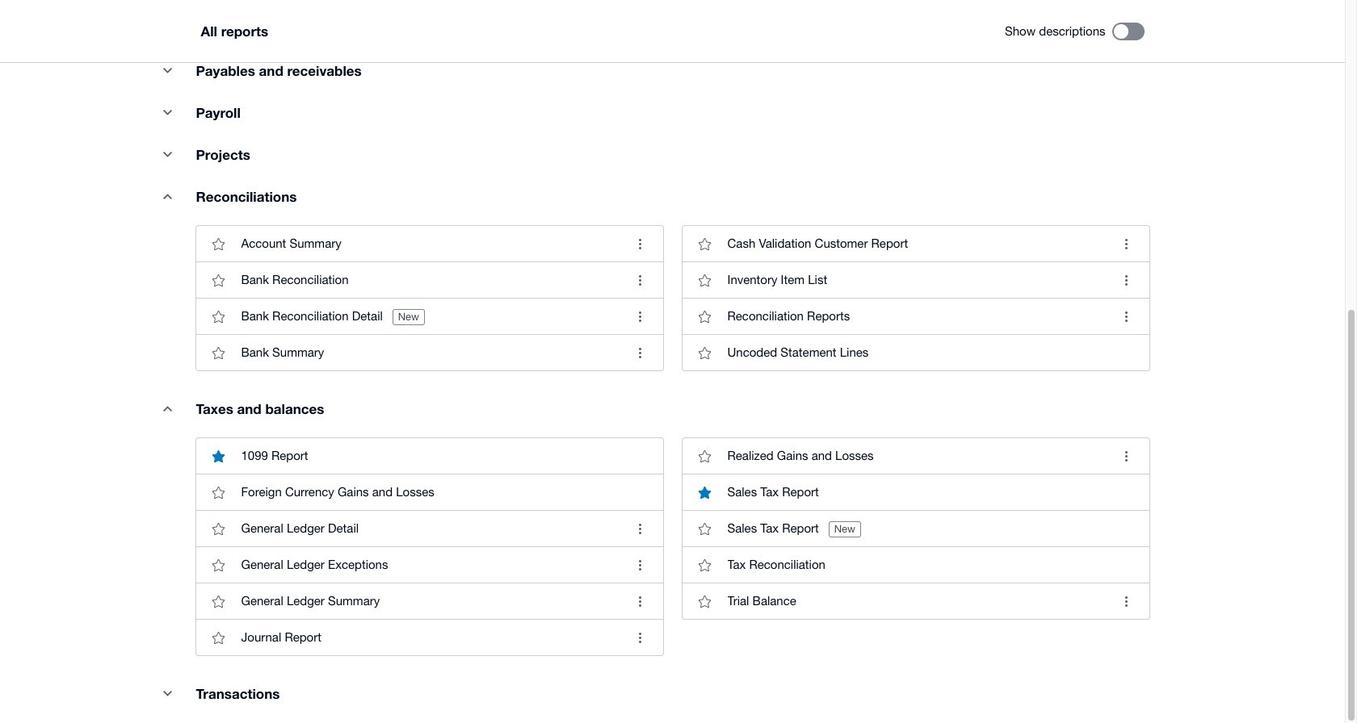 Task type: describe. For each thing, give the bounding box(es) containing it.
1 favorite image from the top
[[202, 228, 235, 260]]

3 favorite image from the top
[[202, 337, 235, 369]]

1 collapse report group image from the top
[[151, 54, 184, 87]]

3 favorite image from the top
[[202, 550, 235, 582]]

3 more options image from the top
[[1111, 301, 1143, 333]]

3 collapse report group image from the top
[[151, 678, 184, 710]]

more options image
[[1111, 441, 1143, 473]]

2 favorite image from the top
[[202, 301, 235, 333]]

expand report group image for 5th favorite icon from the bottom
[[151, 180, 184, 213]]

4 favorite image from the top
[[202, 622, 235, 655]]

2 more options image from the top
[[1111, 264, 1143, 297]]

expand report group image for remove favorite image
[[151, 393, 184, 425]]



Task type: vqa. For each thing, say whether or not it's contained in the screenshot.
Cancel button
no



Task type: locate. For each thing, give the bounding box(es) containing it.
0 vertical spatial expand report group image
[[151, 180, 184, 213]]

4 more options image from the top
[[1111, 586, 1143, 618]]

favorite image
[[202, 264, 235, 297], [202, 477, 235, 509], [202, 550, 235, 582], [202, 622, 235, 655]]

0 vertical spatial collapse report group image
[[151, 54, 184, 87]]

4 favorite image from the top
[[202, 513, 235, 546]]

2 vertical spatial collapse report group image
[[151, 678, 184, 710]]

1 more options image from the top
[[1111, 228, 1143, 260]]

collapse report group image
[[151, 138, 184, 171]]

favorite image
[[202, 228, 235, 260], [202, 301, 235, 333], [202, 337, 235, 369], [202, 513, 235, 546], [202, 586, 235, 618]]

1 favorite image from the top
[[202, 264, 235, 297]]

2 expand report group image from the top
[[151, 393, 184, 425]]

collapse report group image
[[151, 54, 184, 87], [151, 96, 184, 129], [151, 678, 184, 710]]

1 expand report group image from the top
[[151, 180, 184, 213]]

1 vertical spatial expand report group image
[[151, 393, 184, 425]]

expand report group image
[[151, 180, 184, 213], [151, 393, 184, 425]]

remove favorite image
[[202, 441, 235, 473]]

2 favorite image from the top
[[202, 477, 235, 509]]

more options image
[[1111, 228, 1143, 260], [1111, 264, 1143, 297], [1111, 301, 1143, 333], [1111, 586, 1143, 618]]

1 vertical spatial collapse report group image
[[151, 96, 184, 129]]

2 collapse report group image from the top
[[151, 96, 184, 129]]

5 favorite image from the top
[[202, 586, 235, 618]]



